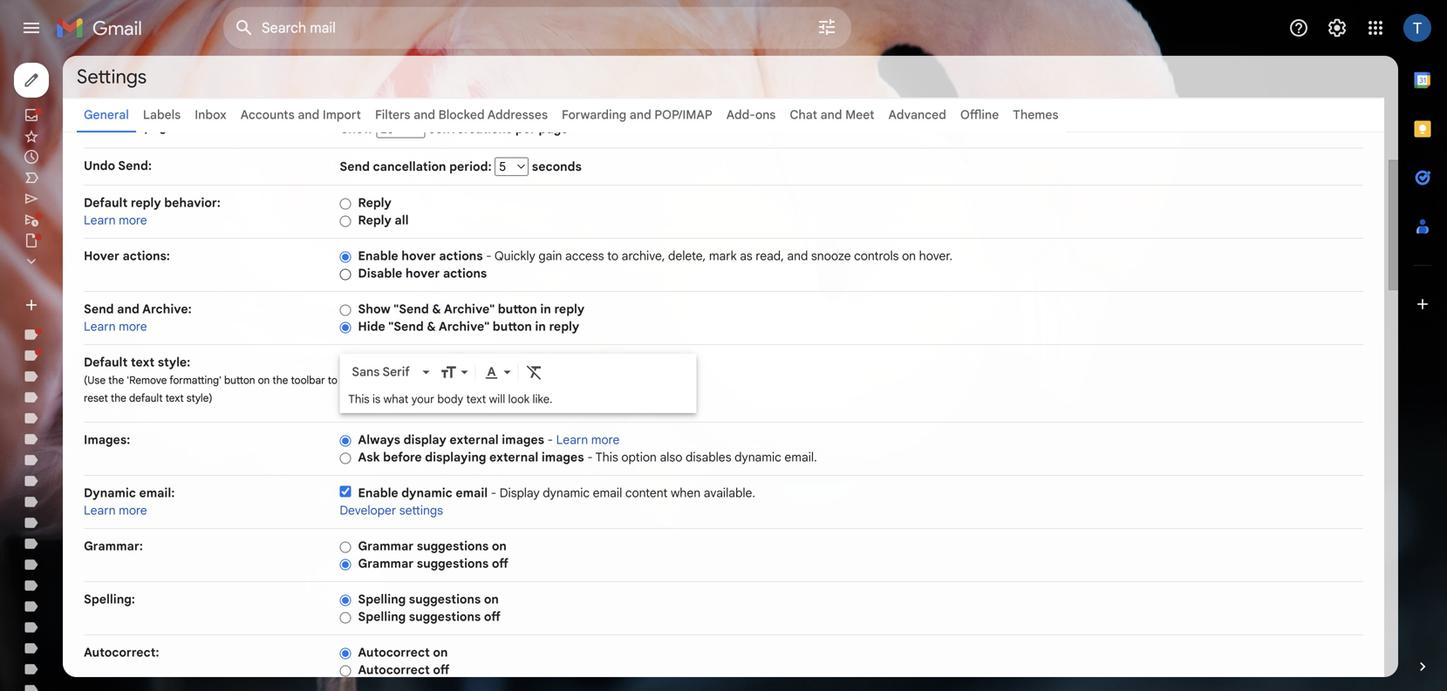Task type: vqa. For each thing, say whether or not it's contained in the screenshot.


Task type: describe. For each thing, give the bounding box(es) containing it.
send:
[[118, 158, 152, 174]]

inbox
[[195, 107, 227, 123]]

developer
[[340, 504, 396, 519]]

spelling for spelling suggestions off
[[358, 610, 406, 625]]

actions:
[[123, 249, 170, 264]]

grammar for grammar suggestions on
[[358, 539, 414, 555]]

1 vertical spatial external
[[490, 450, 539, 466]]

behavior:
[[164, 195, 221, 211]]

undo send:
[[84, 158, 152, 174]]

to inside default text style: (use the 'remove formatting' button on the toolbar to reset the default text style)
[[328, 374, 338, 387]]

delete,
[[668, 249, 706, 264]]

button inside default text style: (use the 'remove formatting' button on the toolbar to reset the default text style)
[[224, 374, 255, 387]]

reply for hide "send & archive" button in reply
[[549, 319, 580, 335]]

always display external images - learn more
[[358, 433, 620, 448]]

archive:
[[142, 302, 192, 317]]

1 horizontal spatial to
[[607, 249, 619, 264]]

show for show "send & archive" button in reply
[[358, 302, 391, 317]]

enable dynamic email - display dynamic email content when available. developer settings
[[340, 486, 756, 519]]

disable hover actions
[[358, 266, 487, 281]]

toolbar
[[291, 374, 325, 387]]

send for send cancellation period:
[[340, 159, 370, 175]]

displaying
[[425, 450, 486, 466]]

always
[[358, 433, 401, 448]]

grammar suggestions off
[[358, 557, 509, 572]]

enable hover actions - quickly gain access to archive, delete, mark as read, and snooze controls on hover.
[[358, 249, 953, 264]]

off for spelling suggestions off
[[484, 610, 501, 625]]

chat and meet link
[[790, 107, 875, 123]]

autocorrect on
[[358, 646, 448, 661]]

chat and meet
[[790, 107, 875, 123]]

the right the "reset"
[[111, 392, 126, 405]]

your
[[412, 393, 435, 407]]

- left option at bottom
[[587, 450, 593, 466]]

show for show
[[341, 121, 376, 137]]

quickly
[[495, 249, 536, 264]]

more inside dynamic email: learn more
[[119, 504, 147, 519]]

archive" for show
[[444, 302, 495, 317]]

Reply all radio
[[340, 215, 351, 228]]

ask
[[358, 450, 380, 466]]

option
[[622, 450, 657, 466]]

before
[[383, 450, 422, 466]]

general
[[84, 107, 129, 123]]

controls
[[854, 249, 899, 264]]

Disable hover actions radio
[[340, 268, 351, 281]]

learn inside dynamic email: learn more
[[84, 504, 116, 519]]

images:
[[84, 433, 130, 448]]

hover for enable
[[402, 249, 436, 264]]

learn more link for and
[[84, 319, 147, 335]]

autocorrect for autocorrect on
[[358, 646, 430, 661]]

gmail image
[[56, 10, 151, 45]]

period:
[[449, 159, 492, 175]]

will
[[489, 393, 505, 407]]

on down the spelling suggestions off
[[433, 646, 448, 661]]

settings image
[[1327, 17, 1348, 38]]

send and archive: learn more
[[84, 302, 192, 335]]

learn more link for email:
[[84, 504, 147, 519]]

default text style: (use the 'remove formatting' button on the toolbar to reset the default text style)
[[84, 355, 338, 405]]

2 horizontal spatial text
[[466, 393, 486, 407]]

in for hide "send & archive" button in reply
[[535, 319, 546, 335]]

archive" for hide
[[439, 319, 490, 335]]

send for send and archive: learn more
[[84, 302, 114, 317]]

filters and blocked addresses
[[375, 107, 548, 123]]

autocorrect:
[[84, 646, 159, 661]]

like.
[[533, 393, 553, 407]]

off for grammar suggestions off
[[492, 557, 509, 572]]

spelling suggestions off
[[358, 610, 501, 625]]

dynamic email: learn more
[[84, 486, 175, 519]]

maximum
[[84, 120, 141, 135]]

dynamic
[[84, 486, 136, 501]]

settings
[[77, 65, 147, 89]]

spelling suggestions on
[[358, 593, 499, 608]]

themes
[[1013, 107, 1059, 123]]

reply for show "send & archive" button in reply
[[555, 302, 585, 317]]

Search mail text field
[[262, 19, 768, 37]]

and for import
[[298, 107, 320, 123]]

Ask before displaying external images radio
[[340, 452, 351, 465]]

maximum page size:
[[84, 120, 204, 135]]

'remove
[[127, 374, 167, 387]]

grammar for grammar suggestions off
[[358, 557, 414, 572]]

Enable hover actions radio
[[340, 251, 351, 264]]

reply all
[[358, 213, 409, 228]]

button for hide "send & archive" button in reply
[[493, 319, 532, 335]]

advanced link
[[889, 107, 947, 123]]

hover actions:
[[84, 249, 170, 264]]

autocorrect for autocorrect off
[[358, 663, 430, 678]]

conversations per page
[[425, 121, 568, 137]]

blocked
[[439, 107, 485, 123]]

more inside default reply behavior: learn more
[[119, 213, 147, 228]]

formatting options toolbar
[[345, 356, 691, 388]]

access
[[565, 249, 604, 264]]

settings
[[399, 504, 443, 519]]

content
[[626, 486, 668, 501]]

autocorrect off
[[358, 663, 450, 678]]

0 horizontal spatial dynamic
[[402, 486, 453, 501]]

"send for hide
[[389, 319, 424, 335]]

display
[[404, 433, 447, 448]]

pop/imap
[[655, 107, 713, 123]]

suggestions for spelling suggestions on
[[409, 593, 481, 608]]

more up ask before displaying external images - this option also disables dynamic email.
[[591, 433, 620, 448]]

support image
[[1289, 17, 1310, 38]]

undo
[[84, 158, 115, 174]]

accounts and import
[[241, 107, 361, 123]]

gain
[[539, 249, 562, 264]]

- up ask before displaying external images - this option also disables dynamic email.
[[548, 433, 553, 448]]

Hide "Send & Archive" button in reply radio
[[340, 321, 351, 334]]

offline link
[[961, 107, 999, 123]]

conversations
[[428, 121, 512, 137]]

as
[[740, 249, 753, 264]]

available.
[[704, 486, 756, 501]]

0 horizontal spatial page
[[144, 120, 174, 135]]

Grammar suggestions on radio
[[340, 541, 351, 554]]

hover.
[[919, 249, 953, 264]]

on down display
[[492, 539, 507, 555]]

on inside default text style: (use the 'remove formatting' button on the toolbar to reset the default text style)
[[258, 374, 270, 387]]

1 horizontal spatial this
[[596, 450, 619, 466]]

Spelling suggestions on radio
[[340, 595, 351, 608]]

filters
[[375, 107, 411, 123]]

reset
[[84, 392, 108, 405]]

sans
[[352, 365, 380, 380]]

accounts and import link
[[241, 107, 361, 123]]

advanced search options image
[[810, 10, 845, 45]]

disable
[[358, 266, 403, 281]]

learn up ask before displaying external images - this option also disables dynamic email.
[[556, 433, 588, 448]]

spelling:
[[84, 593, 135, 608]]

is
[[373, 393, 381, 407]]

1 horizontal spatial dynamic
[[543, 486, 590, 501]]

sans serif
[[352, 365, 410, 380]]

and for blocked
[[414, 107, 435, 123]]

suggestions for grammar suggestions off
[[417, 557, 489, 572]]

0 horizontal spatial text
[[131, 355, 155, 370]]



Task type: locate. For each thing, give the bounding box(es) containing it.
1 vertical spatial "send
[[389, 319, 424, 335]]

None search field
[[223, 7, 852, 49]]

page
[[144, 120, 174, 135], [539, 121, 568, 137]]

text left style)
[[165, 392, 184, 405]]

1 horizontal spatial send
[[340, 159, 370, 175]]

learn more link down the archive:
[[84, 319, 147, 335]]

show up cancellation
[[341, 121, 376, 137]]

and right chat at the right
[[821, 107, 843, 123]]

1 vertical spatial reply
[[358, 213, 392, 228]]

1 vertical spatial archive"
[[439, 319, 490, 335]]

snooze
[[812, 249, 851, 264]]

"send down disable hover actions
[[394, 302, 429, 317]]

per
[[516, 121, 536, 137]]

hide "send & archive" button in reply
[[358, 319, 580, 335]]

suggestions for grammar suggestions on
[[417, 539, 489, 555]]

all
[[395, 213, 409, 228]]

main menu image
[[21, 17, 42, 38]]

0 horizontal spatial to
[[328, 374, 338, 387]]

1 vertical spatial send
[[84, 302, 114, 317]]

chat
[[790, 107, 818, 123]]

dynamic left email.
[[735, 450, 782, 466]]

suggestions for spelling suggestions off
[[409, 610, 481, 625]]

images
[[502, 433, 545, 448], [542, 450, 584, 466]]

default
[[84, 195, 128, 211], [84, 355, 128, 370]]

advanced
[[889, 107, 947, 123]]

off down autocorrect on
[[433, 663, 450, 678]]

import
[[323, 107, 361, 123]]

style:
[[158, 355, 190, 370]]

2 vertical spatial off
[[433, 663, 450, 678]]

dynamic
[[735, 450, 782, 466], [402, 486, 453, 501], [543, 486, 590, 501]]

this left option at bottom
[[596, 450, 619, 466]]

remove formatting ‪(⌘\)‬ image
[[526, 364, 543, 381]]

reply for reply
[[358, 195, 392, 211]]

0 vertical spatial in
[[540, 302, 551, 317]]

meet
[[846, 107, 875, 123]]

more up hover actions:
[[119, 213, 147, 228]]

Grammar suggestions off radio
[[340, 559, 351, 572]]

1 vertical spatial enable
[[358, 486, 399, 501]]

grammar down the developer settings link
[[358, 539, 414, 555]]

this is what your body text will look like.
[[349, 393, 553, 407]]

spelling for spelling suggestions on
[[358, 593, 406, 608]]

0 vertical spatial autocorrect
[[358, 646, 430, 661]]

2 default from the top
[[84, 355, 128, 370]]

0 horizontal spatial email
[[456, 486, 488, 501]]

0 vertical spatial show
[[341, 121, 376, 137]]

(use
[[84, 374, 106, 387]]

spelling right spelling suggestions off option
[[358, 610, 406, 625]]

tab list
[[1399, 56, 1448, 629]]

1 vertical spatial button
[[493, 319, 532, 335]]

the right (use
[[108, 374, 124, 387]]

button
[[498, 302, 537, 317], [493, 319, 532, 335], [224, 374, 255, 387]]

this
[[349, 393, 370, 407], [596, 450, 619, 466]]

Show "Send & Archive" button in reply radio
[[340, 304, 351, 317]]

2 grammar from the top
[[358, 557, 414, 572]]

and left import on the top left of page
[[298, 107, 320, 123]]

reply up reply all
[[358, 195, 392, 211]]

button for show "send & archive" button in reply
[[498, 302, 537, 317]]

offline
[[961, 107, 999, 123]]

2 spelling from the top
[[358, 610, 406, 625]]

what
[[384, 393, 409, 407]]

forwarding and pop/imap
[[562, 107, 713, 123]]

1 enable from the top
[[358, 249, 399, 264]]

suggestions down grammar suggestions on
[[417, 557, 489, 572]]

2 reply from the top
[[358, 213, 392, 228]]

1 horizontal spatial email
[[593, 486, 622, 501]]

when
[[671, 486, 701, 501]]

general link
[[84, 107, 129, 123]]

1 email from the left
[[456, 486, 488, 501]]

cancellation
[[373, 159, 446, 175]]

more down the archive:
[[119, 319, 147, 335]]

learn down dynamic at the left bottom of the page
[[84, 504, 116, 519]]

reply inside default reply behavior: learn more
[[131, 195, 161, 211]]

0 vertical spatial "send
[[394, 302, 429, 317]]

learn more link for reply
[[84, 213, 147, 228]]

1 vertical spatial default
[[84, 355, 128, 370]]

- left quickly
[[486, 249, 492, 264]]

button down show "send & archive" button in reply at the top
[[493, 319, 532, 335]]

0 vertical spatial external
[[450, 433, 499, 448]]

learn up (use
[[84, 319, 116, 335]]

reply left all
[[358, 213, 392, 228]]

in down the gain at the left top of the page
[[540, 302, 551, 317]]

archive" down show "send & archive" button in reply at the top
[[439, 319, 490, 335]]

and for meet
[[821, 107, 843, 123]]

learn inside "send and archive: learn more"
[[84, 319, 116, 335]]

reply for reply all
[[358, 213, 392, 228]]

actions for disable
[[443, 266, 487, 281]]

this left "is"
[[349, 393, 370, 407]]

dynamic up settings
[[402, 486, 453, 501]]

actions up show "send & archive" button in reply at the top
[[443, 266, 487, 281]]

default for learn
[[84, 195, 128, 211]]

grammar right the grammar suggestions off radio
[[358, 557, 414, 572]]

1 vertical spatial hover
[[406, 266, 440, 281]]

on left hover.
[[902, 249, 916, 264]]

0 vertical spatial spelling
[[358, 593, 406, 608]]

in up remove formatting ‪(⌘\)‬ icon
[[535, 319, 546, 335]]

seconds
[[529, 159, 582, 175]]

learn up hover
[[84, 213, 116, 228]]

page right per
[[539, 121, 568, 137]]

and for archive:
[[117, 302, 140, 317]]

actions for enable
[[439, 249, 483, 264]]

disables
[[686, 450, 732, 466]]

size:
[[177, 120, 204, 135]]

Autocorrect on radio
[[340, 648, 351, 661]]

0 vertical spatial to
[[607, 249, 619, 264]]

also
[[660, 450, 683, 466]]

&
[[432, 302, 441, 317], [427, 319, 436, 335]]

spelling right spelling suggestions on option
[[358, 593, 406, 608]]

addresses
[[488, 107, 548, 123]]

email:
[[139, 486, 175, 501]]

off down the spelling suggestions on
[[484, 610, 501, 625]]

to right access
[[607, 249, 619, 264]]

-
[[486, 249, 492, 264], [548, 433, 553, 448], [587, 450, 593, 466], [491, 486, 497, 501]]

learn more link up ask before displaying external images - this option also disables dynamic email.
[[556, 433, 620, 448]]

Always display external images radio
[[340, 435, 351, 448]]

email.
[[785, 450, 817, 466]]

2 enable from the top
[[358, 486, 399, 501]]

Spelling suggestions off radio
[[340, 612, 351, 625]]

1 vertical spatial this
[[596, 450, 619, 466]]

0 vertical spatial off
[[492, 557, 509, 572]]

1 reply from the top
[[358, 195, 392, 211]]

more
[[119, 213, 147, 228], [119, 319, 147, 335], [591, 433, 620, 448], [119, 504, 147, 519]]

reply up formatting options toolbar
[[549, 319, 580, 335]]

read,
[[756, 249, 784, 264]]

enable for enable dynamic email
[[358, 486, 399, 501]]

look
[[508, 393, 530, 407]]

email down displaying
[[456, 486, 488, 501]]

0 vertical spatial grammar
[[358, 539, 414, 555]]

suggestions
[[417, 539, 489, 555], [417, 557, 489, 572], [409, 593, 481, 608], [409, 610, 481, 625]]

autocorrect down autocorrect on
[[358, 663, 430, 678]]

images down look
[[502, 433, 545, 448]]

show "send & archive" button in reply
[[358, 302, 585, 317]]

text left will
[[466, 393, 486, 407]]

& for hide
[[427, 319, 436, 335]]

and left the archive:
[[117, 302, 140, 317]]

mark
[[709, 249, 737, 264]]

1 horizontal spatial text
[[165, 392, 184, 405]]

0 vertical spatial this
[[349, 393, 370, 407]]

send down hover
[[84, 302, 114, 317]]

inbox link
[[195, 107, 227, 123]]

suggestions up grammar suggestions off
[[417, 539, 489, 555]]

learn inside default reply behavior: learn more
[[84, 213, 116, 228]]

autocorrect
[[358, 646, 430, 661], [358, 663, 430, 678]]

add-
[[727, 107, 756, 123]]

default for (use
[[84, 355, 128, 370]]

0 horizontal spatial this
[[349, 393, 370, 407]]

"send right hide
[[389, 319, 424, 335]]

display
[[500, 486, 540, 501]]

1 horizontal spatial page
[[539, 121, 568, 137]]

email left content
[[593, 486, 622, 501]]

add-ons link
[[727, 107, 776, 123]]

default inside default text style: (use the 'remove formatting' button on the toolbar to reset the default text style)
[[84, 355, 128, 370]]

Autocorrect off radio
[[340, 665, 351, 678]]

enable inside enable dynamic email - display dynamic email content when available. developer settings
[[358, 486, 399, 501]]

serif
[[383, 365, 410, 380]]

reply down send: in the top left of the page
[[131, 195, 161, 211]]

1 vertical spatial images
[[542, 450, 584, 466]]

actions
[[439, 249, 483, 264], [443, 266, 487, 281]]

and left pop/imap
[[630, 107, 652, 123]]

1 vertical spatial reply
[[555, 302, 585, 317]]

1 vertical spatial actions
[[443, 266, 487, 281]]

external down always display external images - learn more
[[490, 450, 539, 466]]

send inside "send and archive: learn more"
[[84, 302, 114, 317]]

and for pop/imap
[[630, 107, 652, 123]]

actions up disable hover actions
[[439, 249, 483, 264]]

archive,
[[622, 249, 665, 264]]

in for show "send & archive" button in reply
[[540, 302, 551, 317]]

on left toolbar
[[258, 374, 270, 387]]

- inside enable dynamic email - display dynamic email content when available. developer settings
[[491, 486, 497, 501]]

send cancellation period:
[[340, 159, 495, 175]]

archive" up hide "send & archive" button in reply
[[444, 302, 495, 317]]

suggestions up the spelling suggestions off
[[409, 593, 481, 608]]

grammar suggestions on
[[358, 539, 507, 555]]

autocorrect up autocorrect off
[[358, 646, 430, 661]]

2 autocorrect from the top
[[358, 663, 430, 678]]

1 vertical spatial autocorrect
[[358, 663, 430, 678]]

labels
[[143, 107, 181, 123]]

0 vertical spatial hover
[[402, 249, 436, 264]]

external up displaying
[[450, 433, 499, 448]]

learn more link up hover actions:
[[84, 213, 147, 228]]

on up the spelling suggestions off
[[484, 593, 499, 608]]

default down undo
[[84, 195, 128, 211]]

in
[[540, 302, 551, 317], [535, 319, 546, 335]]

enable up developer
[[358, 486, 399, 501]]

Reply radio
[[340, 197, 351, 211]]

and right read,
[[787, 249, 808, 264]]

0 vertical spatial actions
[[439, 249, 483, 264]]

1 vertical spatial grammar
[[358, 557, 414, 572]]

None checkbox
[[340, 486, 351, 498]]

1 vertical spatial in
[[535, 319, 546, 335]]

text up 'remove
[[131, 355, 155, 370]]

enable up disable
[[358, 249, 399, 264]]

default up (use
[[84, 355, 128, 370]]

0 vertical spatial send
[[340, 159, 370, 175]]

1 spelling from the top
[[358, 593, 406, 608]]

1 vertical spatial to
[[328, 374, 338, 387]]

1 grammar from the top
[[358, 539, 414, 555]]

1 vertical spatial spelling
[[358, 610, 406, 625]]

accounts
[[241, 107, 295, 123]]

default inside default reply behavior: learn more
[[84, 195, 128, 211]]

text
[[131, 355, 155, 370], [165, 392, 184, 405], [466, 393, 486, 407]]

hover up disable hover actions
[[402, 249, 436, 264]]

0 vertical spatial images
[[502, 433, 545, 448]]

enable for enable hover actions
[[358, 249, 399, 264]]

and inside "send and archive: learn more"
[[117, 302, 140, 317]]

0 vertical spatial default
[[84, 195, 128, 211]]

body
[[437, 393, 464, 407]]

- left display
[[491, 486, 497, 501]]

hover right disable
[[406, 266, 440, 281]]

grammar:
[[84, 539, 143, 555]]

1 vertical spatial &
[[427, 319, 436, 335]]

developer settings link
[[340, 504, 443, 519]]

hover for disable
[[406, 266, 440, 281]]

& up hide "send & archive" button in reply
[[432, 302, 441, 317]]

0 vertical spatial enable
[[358, 249, 399, 264]]

button right "formatting'"
[[224, 374, 255, 387]]

1 autocorrect from the top
[[358, 646, 430, 661]]

2 vertical spatial reply
[[549, 319, 580, 335]]

dynamic down ask before displaying external images - this option also disables dynamic email.
[[543, 486, 590, 501]]

& for show
[[432, 302, 441, 317]]

to
[[607, 249, 619, 264], [328, 374, 338, 387]]

0 vertical spatial button
[[498, 302, 537, 317]]

learn more link down dynamic at the left bottom of the page
[[84, 504, 147, 519]]

sans serif option
[[349, 364, 419, 381]]

add-ons
[[727, 107, 776, 123]]

2 email from the left
[[593, 486, 622, 501]]

more down dynamic at the left bottom of the page
[[119, 504, 147, 519]]

to right toolbar
[[328, 374, 338, 387]]

send up reply option
[[340, 159, 370, 175]]

0 vertical spatial &
[[432, 302, 441, 317]]

1 vertical spatial off
[[484, 610, 501, 625]]

hide
[[358, 319, 385, 335]]

navigation
[[0, 56, 209, 692]]

learn
[[84, 213, 116, 228], [84, 319, 116, 335], [556, 433, 588, 448], [84, 504, 116, 519]]

2 vertical spatial button
[[224, 374, 255, 387]]

1 default from the top
[[84, 195, 128, 211]]

images up enable dynamic email - display dynamic email content when available. developer settings
[[542, 450, 584, 466]]

the left toolbar
[[273, 374, 288, 387]]

1 vertical spatial show
[[358, 302, 391, 317]]

themes link
[[1013, 107, 1059, 123]]

0 vertical spatial archive"
[[444, 302, 495, 317]]

search mail image
[[229, 12, 260, 44]]

& down show "send & archive" button in reply at the top
[[427, 319, 436, 335]]

0 vertical spatial reply
[[131, 195, 161, 211]]

0 vertical spatial reply
[[358, 195, 392, 211]]

button up hide "send & archive" button in reply
[[498, 302, 537, 317]]

0 horizontal spatial send
[[84, 302, 114, 317]]

reply down access
[[555, 302, 585, 317]]

show up hide
[[358, 302, 391, 317]]

off down grammar suggestions on
[[492, 557, 509, 572]]

more inside "send and archive: learn more"
[[119, 319, 147, 335]]

suggestions down the spelling suggestions on
[[409, 610, 481, 625]]

archive"
[[444, 302, 495, 317], [439, 319, 490, 335]]

2 horizontal spatial dynamic
[[735, 450, 782, 466]]

hover
[[84, 249, 119, 264]]

page left size:
[[144, 120, 174, 135]]

and right the filters
[[414, 107, 435, 123]]

external
[[450, 433, 499, 448], [490, 450, 539, 466]]

"send for show
[[394, 302, 429, 317]]



